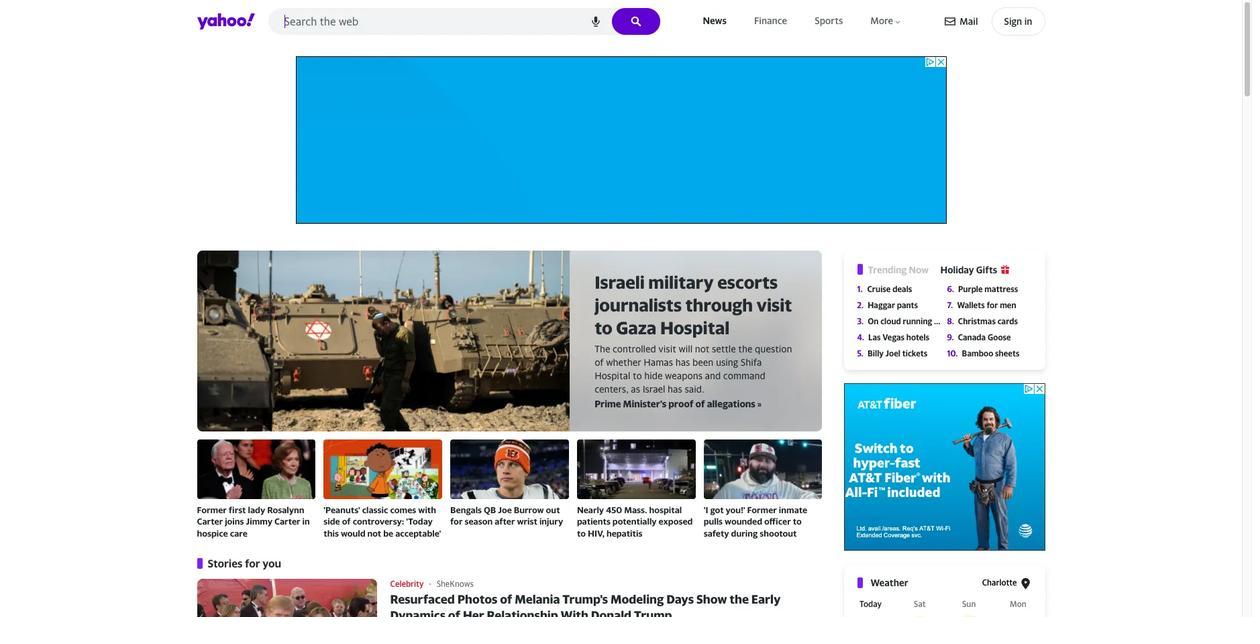 Task type: vqa. For each thing, say whether or not it's contained in the screenshot.


Task type: describe. For each thing, give the bounding box(es) containing it.
finance link
[[751, 12, 790, 30]]

more button
[[868, 12, 905, 30]]

'today
[[406, 517, 433, 528]]

holiday
[[940, 264, 974, 276]]

the inside resurfaced photos of melania trump's modeling days show the early dynamics of her relationship with donald trump
[[730, 593, 749, 607]]

search image
[[630, 16, 641, 27]]

not inside 'peanuts' classic comes with side of controversy: 'today this would not be acceptable'
[[367, 529, 381, 539]]

hospital
[[649, 505, 682, 516]]

news link
[[700, 12, 729, 30]]

trump
[[634, 609, 672, 618]]

of down the
[[595, 357, 604, 368]]

journalists
[[595, 295, 682, 316]]

mass.
[[624, 505, 647, 516]]

shootout
[[760, 529, 797, 539]]

early
[[751, 593, 781, 607]]

former first lady rosalynn carter joins jimmy carter in hospice care
[[197, 505, 310, 539]]

canada
[[958, 333, 986, 343]]

mail link
[[945, 9, 978, 34]]

2 carter from the left
[[274, 517, 300, 528]]

cards
[[997, 317, 1018, 327]]

celebrity
[[390, 580, 424, 590]]

view your locations image
[[1020, 578, 1032, 590]]

finance
[[754, 15, 787, 26]]

in inside former first lady rosalynn carter joins jimmy carter in hospice care
[[302, 517, 310, 528]]

officer
[[764, 517, 791, 528]]

jimmy
[[246, 517, 272, 528]]

on
[[868, 317, 879, 327]]

during
[[731, 529, 758, 539]]

donald
[[591, 609, 631, 618]]

4.
[[857, 333, 864, 343]]

resurfaced photos of melania trump's modeling days show the early dynamics of her relationship with donald trump link
[[197, 580, 822, 618]]

exposed
[[659, 517, 693, 528]]

the controlled visit will not settle the question of whether hamas has been using shifa hospital to hide weapons and command centers, as israel has said. prime minister's proof of allegations »
[[595, 343, 792, 410]]

side
[[324, 517, 340, 528]]

minister's
[[623, 399, 666, 410]]

visit inside israeli military escorts journalists through visit to gaza hospital
[[757, 295, 792, 316]]

with
[[418, 505, 436, 516]]

sheets
[[995, 349, 1019, 359]]

and
[[705, 370, 721, 382]]

sign in link
[[991, 7, 1045, 36]]

sports link
[[812, 12, 846, 30]]

nearly
[[577, 505, 604, 516]]

news
[[703, 15, 727, 26]]

cloud
[[880, 317, 901, 327]]

resurfaced
[[390, 593, 455, 607]]

gaza
[[616, 318, 656, 339]]

0 vertical spatial advertisement region
[[296, 56, 946, 224]]

'i got you!' former inmate pulls wounded officer to safety during shootout
[[704, 505, 807, 539]]

1 vertical spatial advertisement region
[[844, 384, 1045, 552]]

running
[[903, 317, 932, 327]]

bengals qb joe burrow out for season after wrist injury
[[450, 505, 563, 528]]

hotels
[[906, 333, 929, 343]]

hospice
[[197, 529, 228, 539]]

comes
[[390, 505, 416, 516]]

wrist
[[517, 517, 537, 528]]

mon
[[1010, 600, 1026, 610]]

of down the said.
[[696, 399, 705, 410]]

lady
[[248, 505, 265, 516]]

7.
[[947, 301, 953, 311]]

·
[[429, 580, 431, 590]]

bengals qb joe burrow out for season after wrist injury link
[[450, 440, 569, 529]]

today
[[859, 600, 882, 610]]

toolbar containing mail
[[945, 7, 1045, 36]]

season
[[465, 517, 493, 528]]

stories for you
[[208, 558, 281, 571]]

bengals
[[450, 505, 482, 516]]

the inside the controlled visit will not settle the question of whether hamas has been using shifa hospital to hide weapons and command centers, as israel has said. prime minister's proof of allegations »
[[738, 343, 752, 355]]

controversy:
[[353, 517, 404, 528]]

holiday gifts
[[940, 264, 997, 276]]

as
[[631, 384, 640, 395]]

to inside the controlled visit will not settle the question of whether hamas has been using shifa hospital to hide weapons and command centers, as israel has said. prime minister's proof of allegations »
[[633, 370, 642, 382]]

show
[[696, 593, 727, 607]]

safety
[[704, 529, 729, 539]]

injury
[[539, 517, 563, 528]]

sign in
[[1004, 15, 1032, 27]]

allegations »
[[707, 399, 761, 410]]

mail
[[960, 15, 978, 27]]

will
[[679, 343, 692, 355]]

billy
[[868, 349, 884, 359]]

relationship
[[487, 609, 558, 618]]

modeling
[[611, 593, 664, 607]]

be
[[383, 529, 393, 539]]

prime
[[595, 399, 621, 410]]

would
[[341, 529, 365, 539]]

weapons
[[665, 370, 702, 382]]

vegas
[[882, 333, 904, 343]]

of left her
[[448, 609, 460, 618]]

for for season
[[450, 517, 463, 528]]

sat
[[914, 600, 926, 610]]

hamas
[[644, 357, 673, 368]]

cruise
[[867, 284, 891, 295]]

tickets
[[902, 349, 927, 359]]



Task type: locate. For each thing, give the bounding box(es) containing it.
visit down escorts
[[757, 295, 792, 316]]

got
[[710, 505, 724, 516]]

controlled
[[613, 343, 656, 355]]

rosalynn
[[267, 505, 304, 516]]

toolbar
[[945, 7, 1045, 36]]

has up weapons
[[675, 357, 690, 368]]

former
[[197, 505, 227, 516], [747, 505, 777, 516]]

you!'
[[726, 505, 745, 516]]

the
[[595, 343, 610, 355]]

1 vertical spatial hospital
[[595, 370, 630, 382]]

not
[[695, 343, 709, 355], [367, 529, 381, 539]]

0 horizontal spatial carter
[[197, 517, 223, 528]]

visit inside the controlled visit will not settle the question of whether hamas has been using shifa hospital to hide weapons and command centers, as israel has said. prime minister's proof of allegations »
[[658, 343, 676, 355]]

not up been
[[695, 343, 709, 355]]

to left hiv,
[[577, 529, 586, 539]]

Search query text field
[[268, 8, 660, 35]]

5.
[[857, 349, 864, 359]]

1 former from the left
[[197, 505, 227, 516]]

israel
[[643, 384, 665, 395]]

the left early
[[730, 593, 749, 607]]

1 vertical spatial for
[[450, 517, 463, 528]]

to inside 'i got you!' former inmate pulls wounded officer to safety during shootout
[[793, 517, 802, 528]]

0 vertical spatial for
[[987, 301, 998, 311]]

of up relationship
[[500, 593, 512, 607]]

for inside 6. purple mattress 7. wallets for men 8. christmas cards 9. canada goose 10. bamboo sheets
[[987, 301, 998, 311]]

in right sign on the top
[[1024, 15, 1032, 27]]

trending now button
[[868, 264, 940, 277]]

burrow
[[514, 505, 544, 516]]

0 horizontal spatial visit
[[658, 343, 676, 355]]

inmate
[[779, 505, 807, 516]]

been
[[692, 357, 713, 368]]

israeli military escorts journalists through visit to gaza hospital
[[595, 273, 792, 339]]

shoes
[[934, 317, 955, 327]]

has down weapons
[[668, 384, 682, 395]]

hospital inside the controlled visit will not settle the question of whether hamas has been using shifa hospital to hide weapons and command centers, as israel has said. prime minister's proof of allegations »
[[595, 370, 630, 382]]

2 former from the left
[[747, 505, 777, 516]]

sheknows
[[437, 580, 474, 590]]

after
[[495, 517, 515, 528]]

trump's
[[563, 593, 608, 607]]

1 vertical spatial not
[[367, 529, 381, 539]]

joins
[[225, 517, 244, 528]]

melania
[[515, 593, 560, 607]]

using
[[716, 357, 738, 368]]

weather
[[871, 578, 908, 589]]

1 vertical spatial the
[[730, 593, 749, 607]]

out
[[546, 505, 560, 516]]

through
[[685, 295, 753, 316]]

'i
[[704, 505, 708, 516]]

for for men
[[987, 301, 998, 311]]

israeli military escorts journalists through visit to gaza hospital main content
[[197, 251, 830, 618]]

'peanuts'
[[324, 505, 360, 516]]

hospital inside israeli military escorts journalists through visit to gaza hospital
[[660, 318, 730, 339]]

nearly 450 mass. hospital patients potentially exposed to hiv, hepatitis
[[577, 505, 693, 539]]

0 vertical spatial the
[[738, 343, 752, 355]]

1. cruise deals 2. haggar pants 3. on cloud running shoes 4. las vegas hotels 5. billy joel tickets
[[857, 284, 955, 359]]

3.
[[857, 317, 864, 327]]

patients
[[577, 517, 610, 528]]

haggar
[[868, 301, 895, 311]]

1 horizontal spatial visit
[[757, 295, 792, 316]]

mattress
[[985, 284, 1018, 295]]

settle
[[712, 343, 736, 355]]

proof
[[668, 399, 694, 410]]

1 horizontal spatial former
[[747, 505, 777, 516]]

0 vertical spatial visit
[[757, 295, 792, 316]]

0 vertical spatial in
[[1024, 15, 1032, 27]]

visit up hamas
[[658, 343, 676, 355]]

hospital
[[660, 318, 730, 339], [595, 370, 630, 382]]

former inside former first lady rosalynn carter joins jimmy carter in hospice care
[[197, 505, 227, 516]]

former inside 'i got you!' former inmate pulls wounded officer to safety during shootout
[[747, 505, 777, 516]]

pants
[[897, 301, 918, 311]]

for inside bengals qb joe burrow out for season after wrist injury
[[450, 517, 463, 528]]

her
[[463, 609, 484, 618]]

goose
[[988, 333, 1011, 343]]

1 horizontal spatial hospital
[[660, 318, 730, 339]]

said.
[[685, 384, 704, 395]]

care
[[230, 529, 247, 539]]

nearly 450 mass. hospital patients potentially exposed to hiv, hepatitis link
[[577, 440, 696, 540]]

2.
[[857, 301, 864, 311]]

450
[[606, 505, 622, 516]]

question
[[755, 343, 792, 355]]

1 horizontal spatial in
[[1024, 15, 1032, 27]]

not inside the controlled visit will not settle the question of whether hamas has been using shifa hospital to hide weapons and command centers, as israel has said. prime minister's proof of allegations »
[[695, 343, 709, 355]]

0 vertical spatial has
[[675, 357, 690, 368]]

1 vertical spatial has
[[668, 384, 682, 395]]

qb
[[484, 505, 496, 516]]

9.
[[947, 333, 954, 343]]

0 horizontal spatial not
[[367, 529, 381, 539]]

1 vertical spatial visit
[[658, 343, 676, 355]]

hospital up centers,
[[595, 370, 630, 382]]

to down inmate
[[793, 517, 802, 528]]

8.
[[947, 317, 954, 327]]

hospital up will
[[660, 318, 730, 339]]

1 horizontal spatial carter
[[274, 517, 300, 528]]

centers,
[[595, 384, 628, 395]]

of down 'peanuts'
[[342, 517, 351, 528]]

None search field
[[268, 8, 660, 39]]

sports
[[815, 15, 843, 26]]

0 vertical spatial not
[[695, 343, 709, 355]]

1 horizontal spatial not
[[695, 343, 709, 355]]

0 horizontal spatial in
[[302, 517, 310, 528]]

to inside 'nearly 450 mass. hospital patients potentially exposed to hiv, hepatitis'
[[577, 529, 586, 539]]

former first lady rosalynn carter joins jimmy carter in hospice care link
[[197, 440, 316, 540]]

the up shifa
[[738, 343, 752, 355]]

for down bengals
[[450, 517, 463, 528]]

to inside israeli military escorts journalists through visit to gaza hospital
[[595, 318, 612, 339]]

0 horizontal spatial hospital
[[595, 370, 630, 382]]

joe
[[498, 505, 512, 516]]

to up as
[[633, 370, 642, 382]]

for left men
[[987, 301, 998, 311]]

1 horizontal spatial for
[[450, 517, 463, 528]]

1 carter from the left
[[197, 517, 223, 528]]

0 vertical spatial hospital
[[660, 318, 730, 339]]

advertisement region
[[296, 56, 946, 224], [844, 384, 1045, 552]]

former up officer
[[747, 505, 777, 516]]

former up hospice
[[197, 505, 227, 516]]

for
[[987, 301, 998, 311], [450, 517, 463, 528], [245, 558, 260, 571]]

has
[[675, 357, 690, 368], [668, 384, 682, 395]]

men
[[1000, 301, 1016, 311]]

pulls
[[704, 517, 723, 528]]

in down rosalynn
[[302, 517, 310, 528]]

for left you on the bottom left
[[245, 558, 260, 571]]

command
[[723, 370, 765, 382]]

2 horizontal spatial for
[[987, 301, 998, 311]]

0 horizontal spatial for
[[245, 558, 260, 571]]

with
[[561, 609, 588, 618]]

1 vertical spatial in
[[302, 517, 310, 528]]

'i got you!' former inmate pulls wounded officer to safety during shootout link
[[704, 440, 822, 540]]

celebrity · sheknows
[[390, 580, 474, 590]]

to up the
[[595, 318, 612, 339]]

acceptable'
[[395, 529, 441, 539]]

trending
[[868, 264, 907, 276]]

2 vertical spatial for
[[245, 558, 260, 571]]

0 horizontal spatial former
[[197, 505, 227, 516]]

shifa
[[741, 357, 762, 368]]

not down controversy:
[[367, 529, 381, 539]]

carter down rosalynn
[[274, 517, 300, 528]]

hide
[[644, 370, 663, 382]]

christmas
[[958, 317, 996, 327]]

1.
[[857, 284, 863, 295]]

of
[[595, 357, 604, 368], [696, 399, 705, 410], [342, 517, 351, 528], [500, 593, 512, 607], [448, 609, 460, 618]]

visit
[[757, 295, 792, 316], [658, 343, 676, 355]]

deals
[[893, 284, 912, 295]]

6.
[[947, 284, 954, 295]]

carter up hospice
[[197, 517, 223, 528]]

of inside 'peanuts' classic comes with side of controversy: 'today this would not be acceptable'
[[342, 517, 351, 528]]

joel
[[886, 349, 900, 359]]



